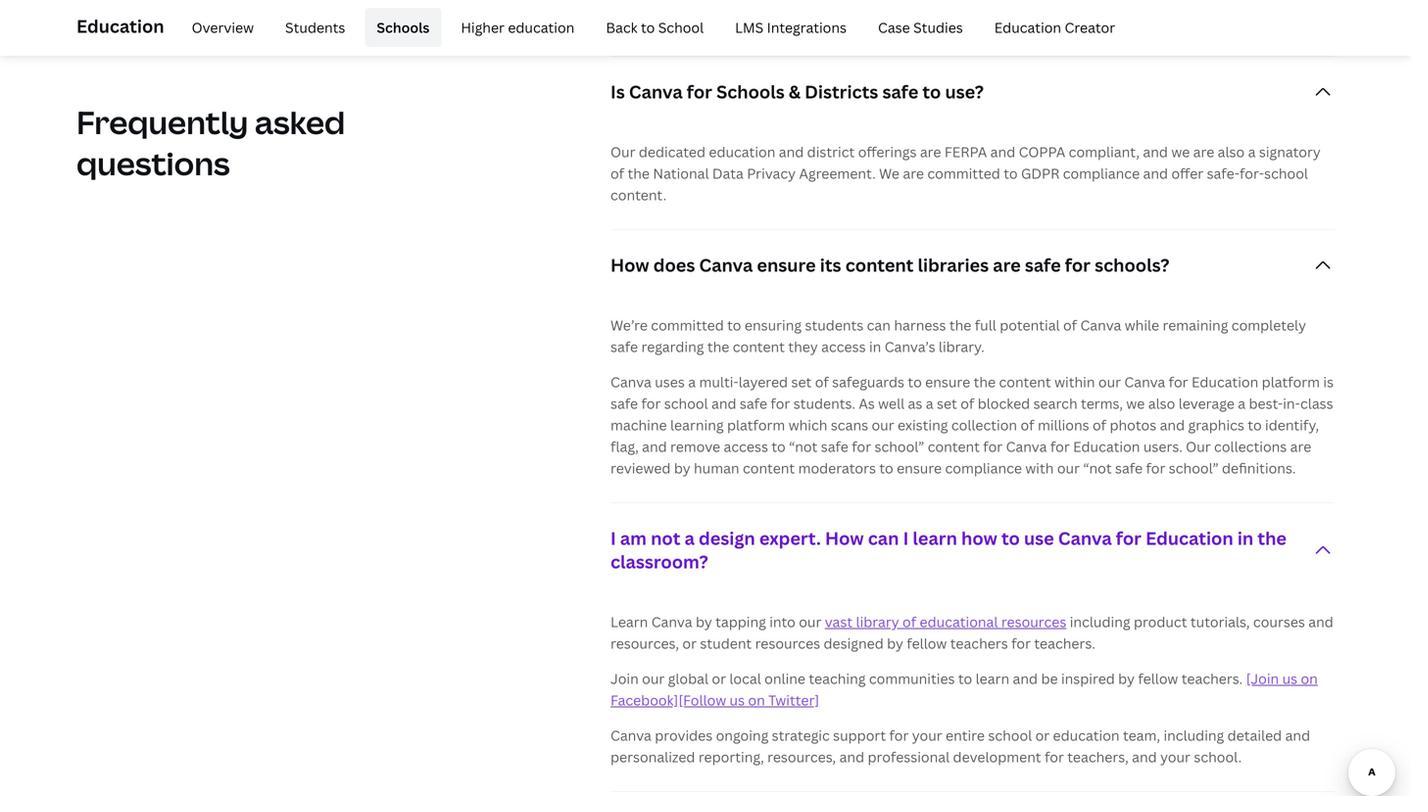 Task type: locate. For each thing, give the bounding box(es) containing it.
2 horizontal spatial learn
[[976, 670, 1010, 688]]

teachers. up be in the bottom of the page
[[1034, 634, 1095, 653]]

safe down photos
[[1115, 459, 1143, 478]]

scans
[[831, 416, 868, 434]]

and up the reviewed
[[642, 437, 667, 456]]

remove
[[670, 437, 720, 456]]

0 horizontal spatial education
[[508, 18, 575, 37]]

i left the how
[[903, 527, 909, 551]]

0 horizontal spatial fellow
[[907, 634, 947, 653]]

0 horizontal spatial on
[[748, 691, 765, 710]]

0 horizontal spatial your
[[912, 726, 942, 745]]

education inside i am not a design expert. how can i learn how to use canva for education in the classroom?
[[1146, 527, 1234, 551]]

our
[[1098, 373, 1121, 391], [872, 416, 894, 434], [1057, 459, 1080, 478], [799, 613, 822, 631], [642, 670, 665, 688]]

are inside canva uses a multi-layered set of safeguards to ensure the content within our canva for education platform is safe for school and safe for students. as well as a set of blocked search terms, we also leverage a best-in-class machine learning platform which scans our existing collection of millions of photos and graphics to identify, flag, and remove access to "not safe for school" content for canva for education users. our collections are reviewed by human content moderators to ensure compliance with our "not safe for school" definitions.
[[1290, 437, 1312, 456]]

ensure inside dropdown button
[[757, 253, 816, 277]]

0 vertical spatial our
[[611, 142, 636, 161]]

2 horizontal spatial education
[[1053, 726, 1120, 745]]

0 horizontal spatial also
[[1148, 394, 1175, 413]]

school up the "learning"
[[664, 394, 708, 413]]

0 vertical spatial teachers.
[[1034, 634, 1095, 653]]

on inside [join us on facebook]
[[1301, 670, 1318, 688]]

safe up machine
[[611, 394, 638, 413]]

compliance
[[1063, 164, 1140, 183], [945, 459, 1022, 478]]

0 vertical spatial fellow
[[907, 634, 947, 653]]

a up for-
[[1248, 142, 1256, 161]]

resources up teachers
[[1001, 613, 1067, 631]]

resources down into
[[755, 634, 820, 653]]

1 horizontal spatial school
[[988, 726, 1032, 745]]

1 vertical spatial schools
[[716, 80, 785, 104]]

learning
[[670, 416, 724, 434]]

our down "graphics"
[[1186, 437, 1211, 456]]

we up photos
[[1126, 394, 1145, 413]]

safe inside we're committed to ensuring students can harness the full potential of canva while remaining completely safe regarding the content they access in canva's library.
[[611, 337, 638, 356]]

harness
[[894, 316, 946, 334]]

school
[[658, 18, 704, 37]]

the up blocked
[[974, 373, 996, 391]]

into
[[770, 613, 796, 631]]

1 vertical spatial also
[[1148, 394, 1175, 413]]

canva right is
[[629, 80, 683, 104]]

0 vertical spatial us
[[802, 12, 818, 31]]

school.
[[1194, 748, 1242, 767]]

ensure
[[757, 253, 816, 277], [925, 373, 970, 391], [897, 459, 942, 478]]

graphics
[[1188, 416, 1245, 434]]

and right ferpa
[[990, 142, 1016, 161]]

set right 'as'
[[937, 394, 957, 413]]

to
[[647, 12, 661, 31], [821, 12, 835, 31], [641, 18, 655, 37], [923, 80, 941, 104], [1004, 164, 1018, 183], [727, 316, 741, 334], [908, 373, 922, 391], [1248, 416, 1262, 434], [772, 437, 786, 456], [879, 459, 893, 478], [1002, 527, 1020, 551], [958, 670, 972, 688]]

1 horizontal spatial i
[[903, 527, 909, 551]]

by up "student"
[[696, 613, 712, 631]]

our inside our dedicated education and district offerings are ferpa and coppa compliant, and we are also a signatory of the national data privacy agreement. we are committed to gdpr compliance and offer safe-for-school content.
[[611, 142, 636, 161]]

content
[[845, 253, 914, 277], [733, 337, 785, 356], [999, 373, 1051, 391], [928, 437, 980, 456], [743, 459, 795, 478]]

1 vertical spatial our
[[1186, 437, 1211, 456]]

tapping
[[716, 613, 766, 631]]

0 vertical spatial we
[[1171, 142, 1190, 161]]

1 vertical spatial resources
[[755, 634, 820, 653]]

1 vertical spatial education
[[709, 142, 776, 161]]

1 vertical spatial platform
[[727, 416, 785, 434]]

in down definitions.
[[1238, 527, 1254, 551]]

2 vertical spatial learn
[[976, 670, 1010, 688]]

personalized
[[611, 748, 695, 767]]

ensure left its
[[757, 253, 816, 277]]

1 vertical spatial resources,
[[767, 748, 836, 767]]

to inside we're committed to ensuring students can harness the full potential of canva while remaining completely safe regarding the content they access in canva's library.
[[727, 316, 741, 334]]

case studies link
[[866, 8, 975, 47]]

learn inside i am not a design expert. how can i learn how to use canva for education in the classroom?
[[913, 527, 957, 551]]

completely
[[1232, 316, 1306, 334]]

to down teachers
[[958, 670, 972, 688]]

education up data
[[709, 142, 776, 161]]

1 vertical spatial set
[[937, 394, 957, 413]]

can inside we're committed to ensuring students can harness the full potential of canva while remaining completely safe regarding the content they access in canva's library.
[[867, 316, 891, 334]]

0 horizontal spatial resources
[[755, 634, 820, 653]]

students.
[[793, 394, 855, 413]]

expert.
[[759, 527, 821, 551]]

the inside our dedicated education and district offerings are ferpa and coppa compliant, and we are also a signatory of the national data privacy agreement. we are committed to gdpr compliance and offer safe-for-school content.
[[628, 164, 650, 183]]

back
[[606, 18, 638, 37]]

teachers,
[[1067, 748, 1129, 767]]

canva uses a multi-layered set of safeguards to ensure the content within our canva for education platform is safe for school and safe for students. as well as a set of blocked search terms, we also leverage a best-in-class machine learning platform which scans our existing collection of millions of photos and graphics to identify, flag, and remove access to "not safe for school" content for canva for education users. our collections are reviewed by human content moderators to ensure compliance with our "not safe for school" definitions.
[[611, 373, 1334, 478]]

schools left the &
[[716, 80, 785, 104]]

our up content.
[[611, 142, 636, 161]]

to up 'as'
[[908, 373, 922, 391]]

0 vertical spatial including
[[1070, 613, 1130, 631]]

keen to learn more? contact us to get started.
[[611, 12, 914, 31]]

to inside is canva for schools & districts safe to use? dropdown button
[[923, 80, 941, 104]]

canva inside i am not a design expert. how can i learn how to use canva for education in the classroom?
[[1058, 527, 1112, 551]]

platform up in-
[[1262, 373, 1320, 391]]

for left the schools?
[[1065, 253, 1091, 277]]

canva right learn
[[651, 613, 692, 631]]

lms
[[735, 18, 764, 37]]

on down local
[[748, 691, 765, 710]]

including up the inspired
[[1070, 613, 1130, 631]]

0 vertical spatial your
[[912, 726, 942, 745]]

by down 'remove'
[[674, 459, 691, 478]]

fellow down vast library of educational resources link
[[907, 634, 947, 653]]

a right not
[[685, 527, 695, 551]]

1 horizontal spatial resources,
[[767, 748, 836, 767]]

1 horizontal spatial in
[[1238, 527, 1254, 551]]

to left use on the right bottom
[[1002, 527, 1020, 551]]

we up offer
[[1171, 142, 1190, 161]]

0 horizontal spatial schools
[[377, 18, 430, 37]]

1 horizontal spatial our
[[1186, 437, 1211, 456]]

1 horizontal spatial teachers.
[[1182, 670, 1243, 688]]

access down students
[[821, 337, 866, 356]]

frequently
[[76, 101, 248, 144]]

education creator link
[[983, 8, 1127, 47]]

canva left while
[[1080, 316, 1121, 334]]

0 vertical spatial schools
[[377, 18, 430, 37]]

resources
[[1001, 613, 1067, 631], [755, 634, 820, 653]]

1 horizontal spatial also
[[1218, 142, 1245, 161]]

0 vertical spatial platform
[[1262, 373, 1320, 391]]

and right the courses
[[1309, 613, 1334, 631]]

be
[[1041, 670, 1058, 688]]

provides
[[655, 726, 713, 745]]

1 vertical spatial school
[[664, 394, 708, 413]]

1 horizontal spatial on
[[1301, 670, 1318, 688]]

lms integrations
[[735, 18, 847, 37]]

and down the team,
[[1132, 748, 1157, 767]]

higher
[[461, 18, 505, 37]]

school inside canva uses a multi-layered set of safeguards to ensure the content within our canva for education platform is safe for school and safe for students. as well as a set of blocked search terms, we also leverage a best-in-class machine learning platform which scans our existing collection of millions of photos and graphics to identify, flag, and remove access to "not safe for school" content for canva for education users. our collections are reviewed by human content moderators to ensure compliance with our "not safe for school" definitions.
[[664, 394, 708, 413]]

class
[[1300, 394, 1333, 413]]

and up users.
[[1160, 416, 1185, 434]]

lms integrations link
[[723, 8, 858, 47]]

1 horizontal spatial platform
[[1262, 373, 1320, 391]]

"not
[[789, 437, 818, 456], [1083, 459, 1112, 478]]

are inside dropdown button
[[993, 253, 1021, 277]]

of up content.
[[611, 164, 624, 183]]

including
[[1070, 613, 1130, 631], [1164, 726, 1224, 745]]

1 vertical spatial can
[[868, 527, 899, 551]]

canva right use on the right bottom
[[1058, 527, 1112, 551]]

photos
[[1110, 416, 1157, 434]]

or up global
[[683, 634, 697, 653]]

and up privacy
[[779, 142, 804, 161]]

uses
[[655, 373, 685, 391]]

1 vertical spatial on
[[748, 691, 765, 710]]

including inside including product tutorials, courses and resources, or student resources designed by fellow teachers for teachers.
[[1070, 613, 1130, 631]]

contact us link
[[746, 12, 818, 31]]

for down users.
[[1146, 459, 1166, 478]]

compliance down collection
[[945, 459, 1022, 478]]

1 horizontal spatial or
[[712, 670, 726, 688]]

0 vertical spatial in
[[869, 337, 881, 356]]

learn left the how
[[913, 527, 957, 551]]

safe up moderators
[[821, 437, 849, 456]]

schools inside dropdown button
[[716, 80, 785, 104]]

signatory
[[1259, 142, 1321, 161]]

resources, down learn
[[611, 634, 679, 653]]

safeguards
[[832, 373, 905, 391]]

committed down ferpa
[[927, 164, 1000, 183]]

search
[[1033, 394, 1078, 413]]

0 horizontal spatial resources,
[[611, 634, 679, 653]]

1 horizontal spatial access
[[821, 337, 866, 356]]

for down scans
[[852, 437, 871, 456]]

by inside including product tutorials, courses and resources, or student resources designed by fellow teachers for teachers.
[[887, 634, 903, 653]]

classroom?
[[611, 550, 708, 574]]

2 horizontal spatial or
[[1035, 726, 1050, 745]]

us inside [join us on facebook]
[[1282, 670, 1298, 688]]

offerings
[[858, 142, 917, 161]]

us right the contact in the top right of the page
[[802, 12, 818, 31]]

0 vertical spatial education
[[508, 18, 575, 37]]

for up product
[[1116, 527, 1142, 551]]

1 horizontal spatial schools
[[716, 80, 785, 104]]

twitter]
[[768, 691, 819, 710]]

2 vertical spatial education
[[1053, 726, 1120, 745]]

ensure down "existing"
[[897, 459, 942, 478]]

school
[[1264, 164, 1308, 183], [664, 394, 708, 413], [988, 726, 1032, 745]]

also up photos
[[1148, 394, 1175, 413]]

0 horizontal spatial compliance
[[945, 459, 1022, 478]]

use?
[[945, 80, 984, 104]]

can up library
[[868, 527, 899, 551]]

or
[[683, 634, 697, 653], [712, 670, 726, 688], [1035, 726, 1050, 745]]

1 vertical spatial us
[[1282, 670, 1298, 688]]

identify,
[[1265, 416, 1319, 434]]

or up development
[[1035, 726, 1050, 745]]

started.
[[863, 12, 914, 31]]

1 vertical spatial access
[[724, 437, 768, 456]]

can
[[867, 316, 891, 334], [868, 527, 899, 551]]

1 vertical spatial "not
[[1083, 459, 1112, 478]]

content right human
[[743, 459, 795, 478]]

are right libraries
[[993, 253, 1021, 277]]

0 horizontal spatial in
[[869, 337, 881, 356]]

are down identify,
[[1290, 437, 1312, 456]]

library
[[856, 613, 899, 631]]

resources, down strategic
[[767, 748, 836, 767]]

us right [join
[[1282, 670, 1298, 688]]

0 vertical spatial on
[[1301, 670, 1318, 688]]

to inside i am not a design expert. how can i learn how to use canva for education in the classroom?
[[1002, 527, 1020, 551]]

0 horizontal spatial learn
[[664, 12, 698, 31]]

1 vertical spatial how
[[825, 527, 864, 551]]

human
[[694, 459, 740, 478]]

0 horizontal spatial including
[[1070, 613, 1130, 631]]

compliant,
[[1069, 142, 1140, 161]]

2 horizontal spatial school
[[1264, 164, 1308, 183]]

to left get
[[821, 12, 835, 31]]

higher education
[[461, 18, 575, 37]]

0 horizontal spatial we
[[1126, 394, 1145, 413]]

of up the students.
[[815, 373, 829, 391]]

i am not a design expert. how can i learn how to use canva for education in the classroom?
[[611, 527, 1287, 574]]

compliance down compliant,
[[1063, 164, 1140, 183]]

0 vertical spatial resources,
[[611, 634, 679, 653]]

access inside we're committed to ensuring students can harness the full potential of canva while remaining completely safe regarding the content they access in canva's library.
[[821, 337, 866, 356]]

0 horizontal spatial committed
[[651, 316, 724, 334]]

learn for online
[[976, 670, 1010, 688]]

online
[[765, 670, 806, 688]]

canva
[[629, 80, 683, 104], [699, 253, 753, 277], [1080, 316, 1121, 334], [611, 373, 652, 391], [1124, 373, 1165, 391], [1006, 437, 1047, 456], [1058, 527, 1112, 551], [651, 613, 692, 631], [611, 726, 652, 745]]

within
[[1055, 373, 1095, 391]]

1 vertical spatial school"
[[1169, 459, 1219, 478]]

1 vertical spatial teachers.
[[1182, 670, 1243, 688]]

fellow down product
[[1138, 670, 1178, 688]]

and
[[779, 142, 804, 161], [990, 142, 1016, 161], [1143, 142, 1168, 161], [1143, 164, 1168, 183], [711, 394, 737, 413], [1160, 416, 1185, 434], [642, 437, 667, 456], [1309, 613, 1334, 631], [1013, 670, 1038, 688], [1285, 726, 1310, 745], [839, 748, 864, 767], [1132, 748, 1157, 767]]

"not down which
[[789, 437, 818, 456]]

how
[[961, 527, 997, 551]]

0 vertical spatial resources
[[1001, 613, 1067, 631]]

moderators
[[798, 459, 876, 478]]

national
[[653, 164, 709, 183]]

0 horizontal spatial set
[[791, 373, 812, 391]]

1 vertical spatial in
[[1238, 527, 1254, 551]]

set up the students.
[[791, 373, 812, 391]]

menu bar
[[172, 8, 1127, 47]]

the down definitions.
[[1258, 527, 1287, 551]]

1 horizontal spatial compliance
[[1063, 164, 1140, 183]]

committed inside our dedicated education and district offerings are ferpa and coppa compliant, and we are also a signatory of the national data privacy agreement. we are committed to gdpr compliance and offer safe-for-school content.
[[927, 164, 1000, 183]]

0 vertical spatial "not
[[789, 437, 818, 456]]

2 vertical spatial or
[[1035, 726, 1050, 745]]

1 vertical spatial or
[[712, 670, 726, 688]]

the
[[628, 164, 650, 183], [949, 316, 972, 334], [707, 337, 729, 356], [974, 373, 996, 391], [1258, 527, 1287, 551]]

libraries
[[918, 253, 989, 277]]

on
[[1301, 670, 1318, 688], [748, 691, 765, 710]]

0 vertical spatial school
[[1264, 164, 1308, 183]]

in
[[869, 337, 881, 356], [1238, 527, 1254, 551]]

us down local
[[730, 691, 745, 710]]

canva up photos
[[1124, 373, 1165, 391]]

teachers. left [join
[[1182, 670, 1243, 688]]

0 vertical spatial access
[[821, 337, 866, 356]]

1 horizontal spatial your
[[1160, 748, 1191, 767]]

committed
[[927, 164, 1000, 183], [651, 316, 724, 334]]

2 horizontal spatial us
[[1282, 670, 1298, 688]]

2 vertical spatial us
[[730, 691, 745, 710]]

schools link
[[365, 8, 441, 47]]

ferpa
[[945, 142, 987, 161]]

and left be in the bottom of the page
[[1013, 670, 1038, 688]]

1 horizontal spatial committed
[[927, 164, 1000, 183]]

[join us on facebook]
[[611, 670, 1318, 710]]

content inside dropdown button
[[845, 253, 914, 277]]

canva inside we're committed to ensuring students can harness the full potential of canva while remaining completely safe regarding the content they access in canva's library.
[[1080, 316, 1121, 334]]

canva provides ongoing strategic support for your entire school or education team, including detailed and personalized reporting, resources, and professional development for teachers, and your school.
[[611, 726, 1310, 767]]

case
[[878, 18, 910, 37]]

or left local
[[712, 670, 726, 688]]

"not down millions
[[1083, 459, 1112, 478]]

0 horizontal spatial us
[[730, 691, 745, 710]]

learn
[[611, 613, 648, 631]]

0 horizontal spatial school"
[[875, 437, 924, 456]]

layered
[[739, 373, 788, 391]]

ongoing
[[716, 726, 769, 745]]

[join us on facebook] link
[[611, 670, 1318, 710]]

canva inside canva provides ongoing strategic support for your entire school or education team, including detailed and personalized reporting, resources, and professional development for teachers, and your school.
[[611, 726, 652, 745]]

0 vertical spatial compliance
[[1063, 164, 1140, 183]]

2 vertical spatial school
[[988, 726, 1032, 745]]

more?
[[701, 12, 742, 31]]

1 horizontal spatial how
[[825, 527, 864, 551]]

safe
[[882, 80, 919, 104], [1025, 253, 1061, 277], [611, 337, 638, 356], [611, 394, 638, 413], [740, 394, 767, 413], [821, 437, 849, 456], [1115, 459, 1143, 478]]

0 horizontal spatial i
[[611, 527, 616, 551]]

your left school.
[[1160, 748, 1191, 767]]

1 vertical spatial learn
[[913, 527, 957, 551]]

case studies
[[878, 18, 963, 37]]

for
[[687, 80, 712, 104], [1065, 253, 1091, 277], [1169, 373, 1188, 391], [641, 394, 661, 413], [771, 394, 790, 413], [852, 437, 871, 456], [983, 437, 1003, 456], [1050, 437, 1070, 456], [1146, 459, 1166, 478], [1116, 527, 1142, 551], [1011, 634, 1031, 653], [889, 726, 909, 745], [1045, 748, 1064, 767]]

designed
[[824, 634, 884, 653]]

0 vertical spatial also
[[1218, 142, 1245, 161]]

0 vertical spatial how
[[611, 253, 649, 277]]

1 horizontal spatial resources
[[1001, 613, 1067, 631]]

the up content.
[[628, 164, 650, 183]]

machine
[[611, 416, 667, 434]]

school" down users.
[[1169, 459, 1219, 478]]

1 vertical spatial we
[[1126, 394, 1145, 413]]

how right expert.
[[825, 527, 864, 551]]

also
[[1218, 142, 1245, 161], [1148, 394, 1175, 413]]

1 horizontal spatial fellow
[[1138, 670, 1178, 688]]

1 horizontal spatial including
[[1164, 726, 1224, 745]]

0 vertical spatial learn
[[664, 12, 698, 31]]

in inside i am not a design expert. how can i learn how to use canva for education in the classroom?
[[1238, 527, 1254, 551]]

0 vertical spatial committed
[[927, 164, 1000, 183]]



Task type: vqa. For each thing, say whether or not it's contained in the screenshot.
'clear'
no



Task type: describe. For each thing, give the bounding box(es) containing it.
to right keen
[[647, 12, 661, 31]]

dedicated
[[639, 142, 706, 161]]

for-
[[1240, 164, 1264, 183]]

by right the inspired
[[1118, 670, 1135, 688]]

not
[[651, 527, 681, 551]]

strategic
[[772, 726, 830, 745]]

best-
[[1249, 394, 1283, 413]]

is canva for schools & districts safe to use?
[[611, 80, 984, 104]]

education inside menu bar
[[508, 18, 575, 37]]

they
[[788, 337, 818, 356]]

for left teachers,
[[1045, 748, 1064, 767]]

resources inside including product tutorials, courses and resources, or student resources designed by fellow teachers for teachers.
[[755, 634, 820, 653]]

as
[[859, 394, 875, 413]]

our up facebook]
[[642, 670, 665, 688]]

back to school
[[606, 18, 704, 37]]

including inside canva provides ongoing strategic support for your entire school or education team, including detailed and personalized reporting, resources, and professional development for teachers, and your school.
[[1164, 726, 1224, 745]]

also inside our dedicated education and district offerings are ferpa and coppa compliant, and we are also a signatory of the national data privacy agreement. we are committed to gdpr compliance and offer safe-for-school content.
[[1218, 142, 1245, 161]]

a inside our dedicated education and district offerings are ferpa and coppa compliant, and we are also a signatory of the national data privacy agreement. we are committed to gdpr compliance and offer safe-for-school content.
[[1248, 142, 1256, 161]]

to down layered
[[772, 437, 786, 456]]

asked
[[255, 101, 345, 144]]

0 vertical spatial school"
[[875, 437, 924, 456]]

overview link
[[180, 8, 266, 47]]

of up collection
[[961, 394, 974, 413]]

to inside back to school link
[[641, 18, 655, 37]]

student
[[700, 634, 752, 653]]

1 vertical spatial fellow
[[1138, 670, 1178, 688]]

for inside including product tutorials, courses and resources, or student resources designed by fellow teachers for teachers.
[[1011, 634, 1031, 653]]

us for [join us on facebook]
[[1282, 670, 1298, 688]]

ensuring
[[745, 316, 802, 334]]

well
[[878, 394, 905, 413]]

our down well on the right
[[872, 416, 894, 434]]

our dedicated education and district offerings are ferpa and coppa compliant, and we are also a signatory of the national data privacy agreement. we are committed to gdpr compliance and offer safe-for-school content.
[[611, 142, 1321, 204]]

compliance inside our dedicated education and district offerings are ferpa and coppa compliant, and we are also a signatory of the national data privacy agreement. we are committed to gdpr compliance and offer safe-for-school content.
[[1063, 164, 1140, 183]]

reporting,
[[699, 748, 764, 767]]

regarding
[[641, 337, 704, 356]]

for up 'leverage'
[[1169, 373, 1188, 391]]

1 horizontal spatial "not
[[1083, 459, 1112, 478]]

a left "best-"
[[1238, 394, 1246, 413]]

education inside canva provides ongoing strategic support for your entire school or education team, including detailed and personalized reporting, resources, and professional development for teachers, and your school.
[[1053, 726, 1120, 745]]

leverage
[[1179, 394, 1235, 413]]

frequently asked questions
[[76, 101, 345, 185]]

remaining
[[1163, 316, 1228, 334]]

and down the support
[[839, 748, 864, 767]]

canva right does
[[699, 253, 753, 277]]

with
[[1025, 459, 1054, 478]]

1 horizontal spatial school"
[[1169, 459, 1219, 478]]

for up the dedicated
[[687, 80, 712, 104]]

collection
[[951, 416, 1017, 434]]

in inside we're committed to ensuring students can harness the full potential of canva while remaining completely safe regarding the content they access in canva's library.
[[869, 337, 881, 356]]

is
[[1323, 373, 1334, 391]]

how does canva ensure its content libraries are safe for schools?
[[611, 253, 1170, 277]]

of down terms,
[[1093, 416, 1107, 434]]

can inside i am not a design expert. how can i learn how to use canva for education in the classroom?
[[868, 527, 899, 551]]

join
[[611, 670, 639, 688]]

our right into
[[799, 613, 822, 631]]

entire
[[946, 726, 985, 745]]

menu bar containing overview
[[172, 8, 1127, 47]]

to up collections
[[1248, 416, 1262, 434]]

education creator
[[994, 18, 1115, 37]]

safe down layered
[[740, 394, 767, 413]]

is canva for schools & districts safe to use? button
[[611, 57, 1335, 127]]

get
[[838, 12, 859, 31]]

resources, inside including product tutorials, courses and resources, or student resources designed by fellow teachers for teachers.
[[611, 634, 679, 653]]

its
[[820, 253, 841, 277]]

students
[[805, 316, 864, 334]]

facebook]
[[611, 691, 678, 710]]

of right library
[[903, 613, 916, 631]]

creator
[[1065, 18, 1115, 37]]

1 horizontal spatial us
[[802, 12, 818, 31]]

terms,
[[1081, 394, 1123, 413]]

higher education link
[[449, 8, 586, 47]]

safe up potential
[[1025, 253, 1061, 277]]

product
[[1134, 613, 1187, 631]]

a right uses on the left top of the page
[[688, 373, 696, 391]]

content inside we're committed to ensuring students can harness the full potential of canva while remaining completely safe regarding the content they access in canva's library.
[[733, 337, 785, 356]]

for down layered
[[771, 394, 790, 413]]

school inside canva provides ongoing strategic support for your entire school or education team, including detailed and personalized reporting, resources, and professional development for teachers, and your school.
[[988, 726, 1032, 745]]

agreement.
[[799, 164, 876, 183]]

school inside our dedicated education and district offerings are ferpa and coppa compliant, and we are also a signatory of the national data privacy agreement. we are committed to gdpr compliance and offer safe-for-school content.
[[1264, 164, 1308, 183]]

our inside canva uses a multi-layered set of safeguards to ensure the content within our canva for education platform is safe for school and safe for students. as well as a set of blocked search terms, we also leverage a best-in-class machine learning platform which scans our existing collection of millions of photos and graphics to identify, flag, and remove access to "not safe for school" content for canva for education users. our collections are reviewed by human content moderators to ensure compliance with our "not safe for school" definitions.
[[1186, 437, 1211, 456]]

or inside canva provides ongoing strategic support for your entire school or education team, including detailed and personalized reporting, resources, and professional development for teachers, and your school.
[[1035, 726, 1050, 745]]

committed inside we're committed to ensuring students can harness the full potential of canva while remaining completely safe regarding the content they access in canva's library.
[[651, 316, 724, 334]]

our right with
[[1057, 459, 1080, 478]]

the inside canva uses a multi-layered set of safeguards to ensure the content within our canva for education platform is safe for school and safe for students. as well as a set of blocked search terms, we also leverage a best-in-class machine learning platform which scans our existing collection of millions of photos and graphics to identify, flag, and remove access to "not safe for school" content for canva for education users. our collections are reviewed by human content moderators to ensure compliance with our "not safe for school" definitions.
[[974, 373, 996, 391]]

questions
[[76, 142, 230, 185]]

flag,
[[611, 437, 639, 456]]

design
[[699, 527, 755, 551]]

educational
[[920, 613, 998, 631]]

access inside canva uses a multi-layered set of safeguards to ensure the content within our canva for education platform is safe for school and safe for students. as well as a set of blocked search terms, we also leverage a best-in-class machine learning platform which scans our existing collection of millions of photos and graphics to identify, flag, and remove access to "not safe for school" content for canva for education users. our collections are reviewed by human content moderators to ensure compliance with our "not safe for school" definitions.
[[724, 437, 768, 456]]

0 horizontal spatial how
[[611, 253, 649, 277]]

on for [join
[[1301, 670, 1318, 688]]

vast
[[825, 613, 853, 631]]

potential
[[1000, 316, 1060, 334]]

of down blocked
[[1021, 416, 1034, 434]]

data
[[712, 164, 744, 183]]

the up the multi-
[[707, 337, 729, 356]]

are left ferpa
[[920, 142, 941, 161]]

students link
[[273, 8, 357, 47]]

and left offer
[[1143, 164, 1168, 183]]

and inside including product tutorials, courses and resources, or student resources designed by fellow teachers for teachers.
[[1309, 613, 1334, 631]]

how does canva ensure its content libraries are safe for schools? button
[[611, 230, 1335, 301]]

0 horizontal spatial "not
[[789, 437, 818, 456]]

canva up with
[[1006, 437, 1047, 456]]

studies
[[913, 18, 963, 37]]

for down collection
[[983, 437, 1003, 456]]

for inside i am not a design expert. how can i learn how to use canva for education in the classroom?
[[1116, 527, 1142, 551]]

content down collection
[[928, 437, 980, 456]]

we
[[879, 164, 900, 183]]

1 vertical spatial ensure
[[925, 373, 970, 391]]

&
[[789, 80, 801, 104]]

does
[[653, 253, 695, 277]]

we're
[[611, 316, 648, 334]]

are right 'we'
[[903, 164, 924, 183]]

teachers. inside including product tutorials, courses and resources, or student resources designed by fellow teachers for teachers.
[[1034, 634, 1095, 653]]

2 vertical spatial ensure
[[897, 459, 942, 478]]

we inside canva uses a multi-layered set of safeguards to ensure the content within our canva for education platform is safe for school and safe for students. as well as a set of blocked search terms, we also leverage a best-in-class machine learning platform which scans our existing collection of millions of photos and graphics to identify, flag, and remove access to "not safe for school" content for canva for education users. our collections are reviewed by human content moderators to ensure compliance with our "not safe for school" definitions.
[[1126, 394, 1145, 413]]

1 vertical spatial your
[[1160, 748, 1191, 767]]

offer
[[1172, 164, 1204, 183]]

on for [follow
[[748, 691, 765, 710]]

collections
[[1214, 437, 1287, 456]]

to right moderators
[[879, 459, 893, 478]]

we inside our dedicated education and district offerings are ferpa and coppa compliant, and we are also a signatory of the national data privacy agreement. we are committed to gdpr compliance and offer safe-for-school content.
[[1171, 142, 1190, 161]]

[follow us on twitter]
[[678, 691, 819, 710]]

users.
[[1144, 437, 1183, 456]]

us for [follow us on twitter]
[[730, 691, 745, 710]]

content.
[[611, 185, 667, 204]]

2 i from the left
[[903, 527, 909, 551]]

or inside including product tutorials, courses and resources, or student resources designed by fellow teachers for teachers.
[[683, 634, 697, 653]]

education inside our dedicated education and district offerings are ferpa and coppa compliant, and we are also a signatory of the national data privacy agreement. we are committed to gdpr compliance and offer safe-for-school content.
[[709, 142, 776, 161]]

team,
[[1123, 726, 1160, 745]]

how inside i am not a design expert. how can i learn how to use canva for education in the classroom?
[[825, 527, 864, 551]]

of inside our dedicated education and district offerings are ferpa and coppa compliant, and we are also a signatory of the national data privacy agreement. we are committed to gdpr compliance and offer safe-for-school content.
[[611, 164, 624, 183]]

content up blocked
[[999, 373, 1051, 391]]

learn for expert.
[[913, 527, 957, 551]]

0 vertical spatial set
[[791, 373, 812, 391]]

contact
[[746, 12, 799, 31]]

communities
[[869, 670, 955, 688]]

the up library.
[[949, 316, 972, 334]]

1 horizontal spatial set
[[937, 394, 957, 413]]

compliance inside canva uses a multi-layered set of safeguards to ensure the content within our canva for education platform is safe for school and safe for students. as well as a set of blocked search terms, we also leverage a best-in-class machine learning platform which scans our existing collection of millions of photos and graphics to identify, flag, and remove access to "not safe for school" content for canva for education users. our collections are reviewed by human content moderators to ensure compliance with our "not safe for school" definitions.
[[945, 459, 1022, 478]]

fellow inside including product tutorials, courses and resources, or student resources designed by fellow teachers for teachers.
[[907, 634, 947, 653]]

teachers
[[950, 634, 1008, 653]]

existing
[[898, 416, 948, 434]]

use
[[1024, 527, 1054, 551]]

for down millions
[[1050, 437, 1070, 456]]

and right detailed
[[1285, 726, 1310, 745]]

multi-
[[699, 373, 739, 391]]

the inside i am not a design expert. how can i learn how to use canva for education in the classroom?
[[1258, 527, 1287, 551]]

as
[[908, 394, 923, 413]]

definitions.
[[1222, 459, 1296, 478]]

for up professional
[[889, 726, 909, 745]]

schools inside menu bar
[[377, 18, 430, 37]]

blocked
[[978, 394, 1030, 413]]

and down the multi-
[[711, 394, 737, 413]]

to inside our dedicated education and district offerings are ferpa and coppa compliant, and we are also a signatory of the national data privacy agreement. we are committed to gdpr compliance and offer safe-for-school content.
[[1004, 164, 1018, 183]]

a inside i am not a design expert. how can i learn how to use canva for education in the classroom?
[[685, 527, 695, 551]]

teaching
[[809, 670, 866, 688]]

also inside canva uses a multi-layered set of safeguards to ensure the content within our canva for education platform is safe for school and safe for students. as well as a set of blocked search terms, we also leverage a best-in-class machine learning platform which scans our existing collection of millions of photos and graphics to identify, flag, and remove access to "not safe for school" content for canva for education users. our collections are reviewed by human content moderators to ensure compliance with our "not safe for school" definitions.
[[1148, 394, 1175, 413]]

of inside we're committed to ensuring students can harness the full potential of canva while remaining completely safe regarding the content they access in canva's library.
[[1063, 316, 1077, 334]]

and right compliant,
[[1143, 142, 1168, 161]]

gdpr
[[1021, 164, 1060, 183]]

a right 'as'
[[926, 394, 934, 413]]

keen
[[611, 12, 643, 31]]

for up machine
[[641, 394, 661, 413]]

i am not a design expert. how can i learn how to use canva for education in the classroom? button
[[611, 503, 1335, 598]]

[follow
[[678, 691, 726, 710]]

1 i from the left
[[611, 527, 616, 551]]

our up terms,
[[1098, 373, 1121, 391]]

resources, inside canva provides ongoing strategic support for your entire school or education team, including detailed and personalized reporting, resources, and professional development for teachers, and your school.
[[767, 748, 836, 767]]

by inside canva uses a multi-layered set of safeguards to ensure the content within our canva for education platform is safe for school and safe for students. as well as a set of blocked search terms, we also leverage a best-in-class machine learning platform which scans our existing collection of millions of photos and graphics to identify, flag, and remove access to "not safe for school" content for canva for education users. our collections are reviewed by human content moderators to ensure compliance with our "not safe for school" definitions.
[[674, 459, 691, 478]]

[follow us on twitter] link
[[678, 691, 819, 710]]

0 horizontal spatial platform
[[727, 416, 785, 434]]

canva left uses on the left top of the page
[[611, 373, 652, 391]]

are up offer
[[1193, 142, 1214, 161]]

safe right districts
[[882, 80, 919, 104]]



